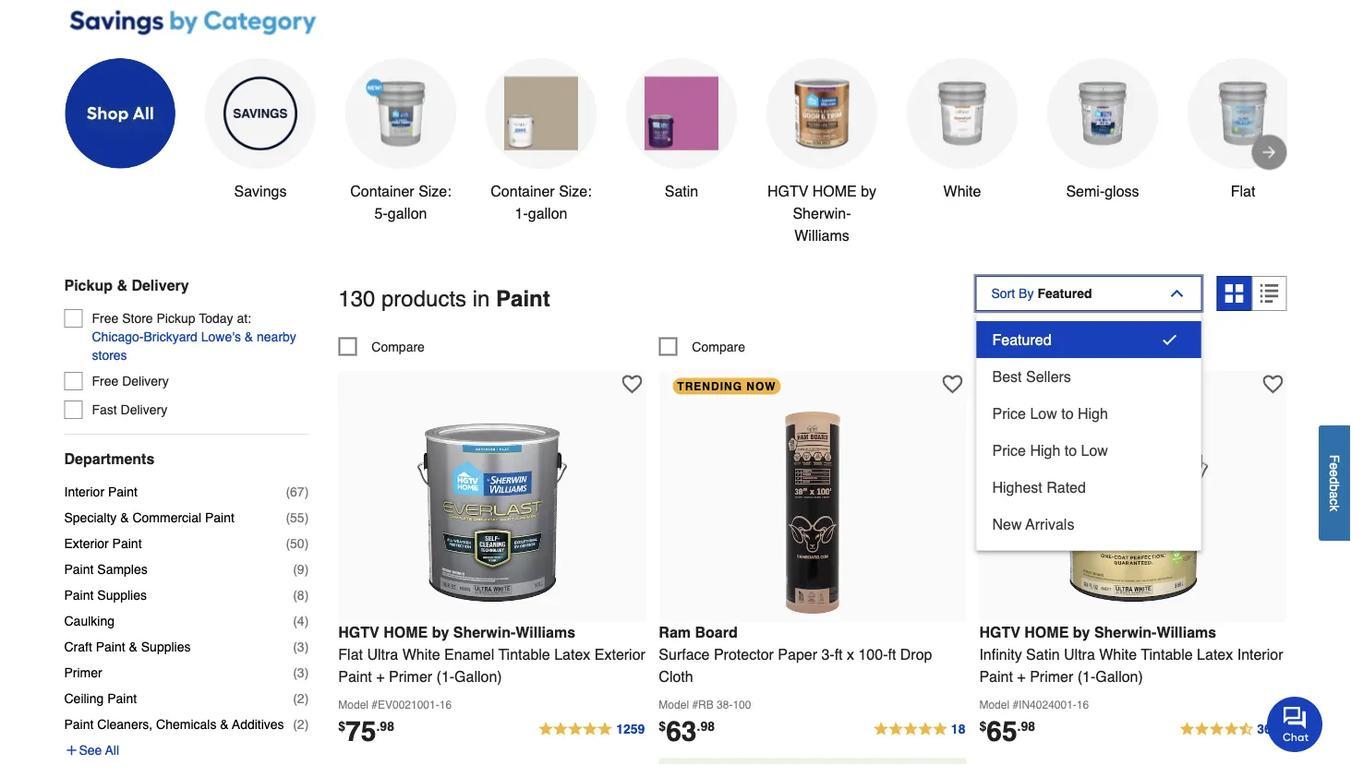 Task type: describe. For each thing, give the bounding box(es) containing it.
by for hgtv home by sherwin-williams infinity satin ultra white tintable latex interior paint + primer (1-gallon)
[[1073, 625, 1090, 642]]

savings
[[234, 182, 286, 199]]

price for price low to high
[[992, 405, 1026, 422]]

infinity
[[979, 647, 1022, 664]]

(1- for ultra
[[1078, 669, 1096, 686]]

ram board surface protector paper 3-ft x 100-ft drop cloth
[[659, 625, 932, 686]]

container size: 1-gallon
[[490, 182, 591, 222]]

1 vertical spatial high
[[1030, 442, 1061, 459]]

gloss
[[1104, 182, 1139, 199]]

18
[[951, 722, 966, 737]]

savings container size 1-gallon image
[[504, 77, 578, 150]]

specialty & commercial paint
[[64, 511, 235, 525]]

today
[[199, 311, 233, 326]]

by for hgtv home by sherwin-williams flat ultra white enamel tintable latex exterior paint + primer (1-gallon)
[[432, 625, 449, 642]]

savings sheen satin image
[[644, 77, 718, 150]]

1259 button
[[538, 719, 646, 741]]

& left additives
[[220, 718, 229, 732]]

craft
[[64, 640, 92, 655]]

semi-gloss button
[[1047, 58, 1158, 202]]

hgtv home by sherwin-williams infinity satin ultra white tintable latex interior paint + primer (1-gallon) image
[[1032, 412, 1235, 615]]

commercial
[[132, 511, 201, 525]]

2 2 from the top
[[297, 718, 304, 732]]

( for primer
[[293, 666, 297, 681]]

store
[[122, 311, 153, 326]]

flat inside button
[[1230, 182, 1255, 199]]

at:
[[237, 311, 251, 326]]

0 horizontal spatial exterior
[[64, 536, 109, 551]]

container for 1-
[[490, 182, 554, 199]]

savings sheen flat image
[[1206, 77, 1280, 150]]

sherwin- for hgtv home by sherwin- williams
[[792, 204, 851, 222]]

flat inside hgtv home by sherwin-williams flat ultra white enamel tintable latex exterior paint + primer (1-gallon)
[[338, 647, 363, 664]]

sherwin- for hgtv home by sherwin-williams flat ultra white enamel tintable latex exterior paint + primer (1-gallon)
[[453, 625, 516, 642]]

flat button
[[1187, 58, 1298, 202]]

white inside button
[[943, 182, 981, 199]]

+ for satin
[[1017, 669, 1026, 686]]

paint samples
[[64, 562, 148, 577]]

4
[[297, 614, 304, 629]]

5005508285 element
[[979, 338, 1066, 356]]

departments
[[64, 450, 155, 467]]

paint inside hgtv home by sherwin-williams infinity satin ultra white tintable latex interior paint + primer (1-gallon)
[[979, 669, 1013, 686]]

trending
[[677, 380, 743, 393]]

hgtv for hgtv home by sherwin-williams infinity satin ultra white tintable latex interior paint + primer (1-gallon)
[[979, 625, 1020, 642]]

( 8 )
[[293, 588, 309, 603]]

1-
[[514, 204, 528, 222]]

75
[[346, 716, 376, 748]]

williams for hgtv home by sherwin-williams infinity satin ultra white tintable latex interior paint + primer (1-gallon)
[[1157, 625, 1217, 642]]

( 3 ) for craft paint & supplies
[[293, 640, 309, 655]]

see
[[79, 743, 102, 758]]

chicago-brickyard lowe's & nearby stores
[[92, 330, 296, 363]]

$ for 75
[[338, 720, 346, 734]]

38-
[[717, 699, 733, 712]]

) for primer
[[304, 666, 309, 681]]

ultra inside hgtv home by sherwin-williams flat ultra white enamel tintable latex exterior paint + primer (1-gallon)
[[367, 647, 398, 664]]

63
[[666, 716, 697, 748]]

bestseller
[[998, 380, 1080, 393]]

actual price $75.98 element
[[338, 716, 394, 748]]

.98 for 75
[[376, 720, 394, 734]]

f
[[1328, 455, 1342, 463]]

price for price high to low
[[992, 442, 1026, 459]]

) for ceiling paint
[[304, 692, 309, 706]]

savings special offers savings image
[[223, 77, 297, 150]]

exterior inside hgtv home by sherwin-williams flat ultra white enamel tintable latex exterior paint + primer (1-gallon)
[[595, 647, 646, 664]]

price high to low button
[[977, 432, 1201, 469]]

& inside chicago-brickyard lowe's & nearby stores
[[245, 330, 253, 344]]

home for hgtv home by sherwin- williams
[[812, 182, 856, 199]]

( for exterior paint
[[286, 536, 290, 551]]

100-
[[858, 647, 888, 664]]

2 e from the top
[[1328, 470, 1342, 477]]

container size: 5-gallon
[[350, 182, 451, 222]]

container size: 5-gallon button
[[345, 58, 456, 224]]

see all
[[79, 743, 119, 758]]

( 50 )
[[286, 536, 309, 551]]

5 stars image for 63
[[873, 719, 966, 741]]

( for paint samples
[[293, 562, 297, 577]]

now
[[747, 380, 776, 393]]

protector
[[714, 647, 774, 664]]

paper
[[778, 647, 817, 664]]

65
[[987, 716, 1017, 748]]

enamel
[[444, 647, 494, 664]]

savings brand hgtv home by sherwin-williams image
[[785, 77, 859, 150]]

1 heart outline image from the left
[[622, 375, 642, 395]]

see all button
[[64, 742, 119, 760]]

fast delivery
[[92, 403, 167, 417]]

trending now
[[677, 380, 776, 393]]

b
[[1328, 484, 1342, 492]]

featured button
[[977, 321, 1201, 358]]

5005916541 element
[[338, 338, 425, 356]]

heart outline image for trending now
[[942, 375, 963, 395]]

latex for interior
[[1197, 647, 1233, 664]]

) for interior paint
[[304, 485, 309, 500]]

latex for exterior
[[554, 647, 590, 664]]

a
[[1328, 492, 1342, 499]]

to for high
[[1065, 442, 1077, 459]]

container for 5-
[[350, 182, 414, 199]]

cloth
[[659, 669, 693, 686]]

free for free store pickup today at:
[[92, 311, 118, 326]]

fast
[[92, 403, 117, 417]]

paint up "cleaners,"
[[107, 692, 137, 706]]

chemicals
[[156, 718, 217, 732]]

4.5 stars image
[[1179, 719, 1287, 741]]

savings sheen semi-gloss image
[[1065, 77, 1139, 150]]

new arrivals
[[992, 516, 1075, 533]]

highest rated button
[[977, 469, 1201, 506]]

sherwin- for hgtv home by sherwin-williams infinity satin ultra white tintable latex interior paint + primer (1-gallon)
[[1094, 625, 1157, 642]]

f e e d b a c k button
[[1319, 426, 1351, 541]]

0 vertical spatial high
[[1078, 405, 1108, 422]]

ram board surface protector paper 3-ft x 100-ft drop cloth image
[[711, 412, 914, 615]]

compare for 5005916541 element
[[372, 340, 425, 354]]

white inside hgtv home by sherwin-williams flat ultra white enamel tintable latex exterior paint + primer (1-gallon)
[[402, 647, 440, 664]]

model for flat ultra white enamel tintable latex exterior paint + primer (1-gallon)
[[338, 699, 369, 712]]

board
[[695, 625, 738, 642]]

buy 9 get 10% off element
[[659, 759, 966, 766]]

100
[[733, 699, 751, 712]]

actual price $63.98 element
[[659, 716, 715, 748]]

white inside hgtv home by sherwin-williams infinity satin ultra white tintable latex interior paint + primer (1-gallon)
[[1099, 647, 1137, 664]]

actual price $65.98 element
[[979, 716, 1035, 748]]

ram
[[659, 625, 691, 642]]

free store pickup today at:
[[92, 311, 251, 326]]

grid view image
[[1225, 284, 1244, 303]]

gallon) for white
[[1096, 669, 1143, 686]]

free delivery
[[92, 374, 169, 389]]

paint inside hgtv home by sherwin-williams flat ultra white enamel tintable latex exterior paint + primer (1-gallon)
[[338, 669, 372, 686]]

hgtv for hgtv home by sherwin- williams
[[767, 182, 808, 199]]

0 horizontal spatial primer
[[64, 666, 102, 681]]

stores
[[92, 348, 127, 363]]

) for paint supplies
[[304, 588, 309, 603]]

) for caulking
[[304, 614, 309, 629]]

18 button
[[873, 719, 966, 741]]

semi-
[[1066, 182, 1104, 199]]

surface
[[659, 647, 710, 664]]

lowe's
[[201, 330, 241, 344]]

satin inside hgtv home by sherwin-williams infinity satin ultra white tintable latex interior paint + primer (1-gallon)
[[1026, 647, 1060, 664]]

model # in4024001-16
[[979, 699, 1089, 712]]

compare for "5005508285" element
[[1013, 340, 1066, 354]]

white button
[[907, 58, 1017, 202]]

0 vertical spatial supplies
[[97, 588, 147, 603]]

satin button
[[626, 58, 737, 202]]

( 4 )
[[293, 614, 309, 629]]

130 products in paint
[[338, 286, 550, 311]]

x
[[847, 647, 854, 664]]

0 vertical spatial delivery
[[132, 276, 189, 294]]

hgtv home by sherwin- williams
[[767, 182, 876, 244]]

& right the craft
[[129, 640, 137, 655]]

chicago-brickyard lowe's & nearby stores button
[[92, 328, 309, 365]]

model # ev0021001-16
[[338, 699, 452, 712]]

interior inside hgtv home by sherwin-williams infinity satin ultra white tintable latex interior paint + primer (1-gallon)
[[1237, 647, 1283, 664]]



Task type: locate. For each thing, give the bounding box(es) containing it.
$ inside $ 63 .98
[[659, 720, 666, 734]]

size: for container size: 1-gallon
[[558, 182, 591, 199]]

home for hgtv home by sherwin-williams infinity satin ultra white tintable latex interior paint + primer (1-gallon)
[[1025, 625, 1069, 642]]

2 horizontal spatial williams
[[1157, 625, 1217, 642]]

hgtv home by sherwin-williams flat ultra white enamel tintable latex exterior paint + primer (1-gallon)
[[338, 625, 646, 686]]

1 tintable from the left
[[498, 647, 550, 664]]

sherwin- inside 'hgtv home by sherwin- williams'
[[792, 204, 851, 222]]

to for low
[[1061, 405, 1074, 422]]

savings button
[[205, 58, 315, 202]]

0 horizontal spatial white
[[402, 647, 440, 664]]

$ 65 .98
[[979, 716, 1035, 748]]

1 horizontal spatial 5 stars image
[[873, 719, 966, 741]]

1 16 from the left
[[439, 699, 452, 712]]

by inside hgtv home by sherwin-williams infinity satin ultra white tintable latex interior paint + primer (1-gallon)
[[1073, 625, 1090, 642]]

arrivals
[[1026, 516, 1075, 533]]

16
[[439, 699, 452, 712], [1077, 699, 1089, 712]]

williams inside hgtv home by sherwin-williams flat ultra white enamel tintable latex exterior paint + primer (1-gallon)
[[516, 625, 575, 642]]

) for craft paint & supplies
[[304, 640, 309, 655]]

3 ) from the top
[[304, 536, 309, 551]]

home inside hgtv home by sherwin-williams infinity satin ultra white tintable latex interior paint + primer (1-gallon)
[[1025, 625, 1069, 642]]

0 horizontal spatial heart outline image
[[622, 375, 642, 395]]

2 horizontal spatial .98
[[1017, 720, 1035, 734]]

(
[[286, 485, 290, 500], [286, 511, 290, 525], [286, 536, 290, 551], [293, 562, 297, 577], [293, 588, 297, 603], [293, 614, 297, 629], [293, 640, 297, 655], [293, 666, 297, 681], [293, 692, 297, 706], [293, 718, 297, 732]]

chat invite button image
[[1267, 696, 1324, 753]]

16 down hgtv home by sherwin-williams infinity satin ultra white tintable latex interior paint + primer (1-gallon)
[[1077, 699, 1089, 712]]

$ inside $ 75 .98
[[338, 720, 346, 734]]

ev0021001-
[[378, 699, 439, 712]]

tintable inside hgtv home by sherwin-williams flat ultra white enamel tintable latex exterior paint + primer (1-gallon)
[[498, 647, 550, 664]]

1 horizontal spatial interior
[[1237, 647, 1283, 664]]

low down "bestseller"
[[1030, 405, 1057, 422]]

container
[[350, 182, 414, 199], [490, 182, 554, 199]]

ft left "x"
[[835, 647, 843, 664]]

) for exterior paint
[[304, 536, 309, 551]]

delivery for free delivery
[[122, 374, 169, 389]]

1 + from the left
[[376, 669, 385, 686]]

.98 inside $ 63 .98
[[697, 720, 715, 734]]

home down savings brand hgtv home by sherwin-williams image
[[812, 182, 856, 199]]

5 stars image for 75
[[538, 719, 646, 741]]

latex up 3677 button
[[1197, 647, 1233, 664]]

ultra up in4024001-
[[1064, 647, 1095, 664]]

3 .98 from the left
[[1017, 720, 1035, 734]]

0 horizontal spatial ultra
[[367, 647, 398, 664]]

paint down departments
[[108, 485, 138, 500]]

price inside 'price low to high' button
[[992, 405, 1026, 422]]

1 horizontal spatial flat
[[1230, 182, 1255, 199]]

0 horizontal spatial gallon)
[[455, 669, 502, 686]]

all
[[105, 743, 119, 758]]

gallon inside container size: 5-gallon
[[387, 204, 427, 222]]

0 horizontal spatial by
[[432, 625, 449, 642]]

pickup & delivery
[[64, 276, 189, 294]]

1 e from the top
[[1328, 463, 1342, 470]]

1 horizontal spatial .98
[[697, 720, 715, 734]]

1 horizontal spatial gallon
[[528, 204, 567, 222]]

1 horizontal spatial satin
[[1026, 647, 1060, 664]]

0 horizontal spatial latex
[[554, 647, 590, 664]]

55
[[290, 511, 304, 525]]

1 horizontal spatial tintable
[[1141, 647, 1193, 664]]

1 ultra from the left
[[367, 647, 398, 664]]

heart outline image
[[622, 375, 642, 395], [942, 375, 963, 395], [1263, 375, 1283, 395]]

2 horizontal spatial primer
[[1030, 669, 1073, 686]]

delivery for fast delivery
[[121, 403, 167, 417]]

model # rb 38-100
[[659, 699, 751, 712]]

6 ) from the top
[[304, 614, 309, 629]]

1 vertical spatial supplies
[[141, 640, 191, 655]]

(1- inside hgtv home by sherwin-williams flat ultra white enamel tintable latex exterior paint + primer (1-gallon)
[[436, 669, 455, 686]]

highest rated
[[992, 479, 1086, 496]]

0 horizontal spatial interior
[[64, 485, 104, 500]]

1 gallon) from the left
[[455, 669, 502, 686]]

pickup up chicago-
[[64, 276, 113, 294]]

9 ) from the top
[[304, 692, 309, 706]]

( for ceiling paint
[[293, 692, 297, 706]]

size:
[[418, 182, 451, 199], [558, 182, 591, 199]]

2 price from the top
[[992, 442, 1026, 459]]

ultra inside hgtv home by sherwin-williams infinity satin ultra white tintable latex interior paint + primer (1-gallon)
[[1064, 647, 1095, 664]]

.98 for 65
[[1017, 720, 1035, 734]]

5 stars image down drop
[[873, 719, 966, 741]]

1 horizontal spatial home
[[812, 182, 856, 199]]

(1- up model # in4024001-16
[[1078, 669, 1096, 686]]

compare inside 5002292755 element
[[692, 340, 745, 354]]

5 stars image containing 1259
[[538, 719, 646, 741]]

2 ) from the top
[[304, 511, 309, 525]]

to up rated
[[1065, 442, 1077, 459]]

& down at:
[[245, 330, 253, 344]]

price low to high
[[992, 405, 1108, 422]]

2 compare from the left
[[692, 340, 745, 354]]

checkmark image
[[1161, 331, 1179, 349]]

0 vertical spatial flat
[[1230, 182, 1255, 199]]

+
[[376, 669, 385, 686], [1017, 669, 1026, 686]]

1 horizontal spatial by
[[861, 182, 876, 199]]

ultra
[[367, 647, 398, 664], [1064, 647, 1095, 664]]

+ inside hgtv home by sherwin-williams flat ultra white enamel tintable latex exterior paint + primer (1-gallon)
[[376, 669, 385, 686]]

1 horizontal spatial container
[[490, 182, 554, 199]]

delivery up fast delivery on the left bottom of the page
[[122, 374, 169, 389]]

1 price from the top
[[992, 405, 1026, 422]]

compare down products at the top
[[372, 340, 425, 354]]

0 horizontal spatial tintable
[[498, 647, 550, 664]]

2 horizontal spatial compare
[[1013, 340, 1066, 354]]

model
[[338, 699, 369, 712], [659, 699, 689, 712], [979, 699, 1010, 712]]

)
[[304, 485, 309, 500], [304, 511, 309, 525], [304, 536, 309, 551], [304, 562, 309, 577], [304, 588, 309, 603], [304, 614, 309, 629], [304, 640, 309, 655], [304, 666, 309, 681], [304, 692, 309, 706], [304, 718, 309, 732]]

0 vertical spatial 2
[[297, 692, 304, 706]]

size: for container size: 5-gallon
[[418, 182, 451, 199]]

) for paint samples
[[304, 562, 309, 577]]

model up '63' at the bottom
[[659, 699, 689, 712]]

williams for hgtv home by sherwin- williams
[[794, 227, 849, 244]]

by
[[861, 182, 876, 199], [432, 625, 449, 642], [1073, 625, 1090, 642]]

gallon) for enamel
[[455, 669, 502, 686]]

1 .98 from the left
[[376, 720, 394, 734]]

# up 'actual price $63.98' element
[[692, 699, 698, 712]]

$ for 65
[[979, 720, 987, 734]]

+ up the model # ev0021001-16
[[376, 669, 385, 686]]

( for interior paint
[[286, 485, 290, 500]]

0 horizontal spatial 5 stars image
[[538, 719, 646, 741]]

5 stars image containing 18
[[873, 719, 966, 741]]

2 16 from the left
[[1077, 699, 1089, 712]]

exterior down specialty
[[64, 536, 109, 551]]

paint up the caulking
[[64, 588, 94, 603]]

( 9 )
[[293, 562, 309, 577]]

$ inside $ 65 .98
[[979, 720, 987, 734]]

3 compare from the left
[[1013, 340, 1066, 354]]

flat up the model # ev0021001-16
[[338, 647, 363, 664]]

by inside 'hgtv home by sherwin- williams'
[[861, 182, 876, 199]]

.98 down the model # ev0021001-16
[[376, 720, 394, 734]]

tintable for enamel
[[498, 647, 550, 664]]

paint down ceiling
[[64, 718, 94, 732]]

1 horizontal spatial white
[[943, 182, 981, 199]]

5002292755 element
[[659, 338, 745, 356]]

paint supplies
[[64, 588, 147, 603]]

2 free from the top
[[92, 374, 118, 389]]

0 horizontal spatial container
[[350, 182, 414, 199]]

sellers
[[1026, 368, 1071, 385]]

3 for craft paint & supplies
[[297, 640, 304, 655]]

departments element
[[64, 450, 309, 468]]

2 (1- from the left
[[1078, 669, 1096, 686]]

0 horizontal spatial low
[[1030, 405, 1057, 422]]

samples
[[97, 562, 148, 577]]

supplies down samples
[[97, 588, 147, 603]]

0 horizontal spatial model
[[338, 699, 369, 712]]

1 horizontal spatial primer
[[389, 669, 432, 686]]

compare inside 5005916541 element
[[372, 340, 425, 354]]

rated
[[1047, 479, 1086, 496]]

1 latex from the left
[[554, 647, 590, 664]]

.98 inside $ 75 .98
[[376, 720, 394, 734]]

1 container from the left
[[350, 182, 414, 199]]

( 3 ) for primer
[[293, 666, 309, 681]]

0 horizontal spatial home
[[383, 625, 428, 642]]

delivery down free delivery
[[121, 403, 167, 417]]

1 (1- from the left
[[436, 669, 455, 686]]

5-
[[374, 204, 387, 222]]

2 size: from the left
[[558, 182, 591, 199]]

hgtv home by sherwin-williams flat ultra white enamel tintable latex exterior paint + primer (1-gallon) image
[[391, 412, 594, 615]]

2 vertical spatial delivery
[[121, 403, 167, 417]]

2 $ from the left
[[659, 720, 666, 734]]

compare inside "5005508285" element
[[1013, 340, 1066, 354]]

ft left drop
[[888, 647, 896, 664]]

0 horizontal spatial flat
[[338, 647, 363, 664]]

$ for 63
[[659, 720, 666, 734]]

low down 'price low to high' button
[[1081, 442, 1108, 459]]

# for ram board surface protector paper 3-ft x 100-ft drop cloth
[[692, 699, 698, 712]]

( 3 ) up ( 2 ) on the bottom left of page
[[293, 666, 309, 681]]

7 ) from the top
[[304, 640, 309, 655]]

home
[[812, 182, 856, 199], [383, 625, 428, 642], [1025, 625, 1069, 642]]

0 vertical spatial price
[[992, 405, 1026, 422]]

2 ft from the left
[[888, 647, 896, 664]]

1 vertical spatial 2
[[297, 718, 304, 732]]

hgtv inside hgtv home by sherwin-williams flat ultra white enamel tintable latex exterior paint + primer (1-gallon)
[[338, 625, 379, 642]]

$ right 1259
[[659, 720, 666, 734]]

interior up specialty
[[64, 485, 104, 500]]

free for free delivery
[[92, 374, 118, 389]]

2 horizontal spatial sherwin-
[[1094, 625, 1157, 642]]

# for hgtv home by sherwin-williams infinity satin ultra white tintable latex interior paint + primer (1-gallon)
[[1013, 699, 1019, 712]]

container up the 1-
[[490, 182, 554, 199]]

pickup up the brickyard
[[157, 311, 195, 326]]

brickyard
[[144, 330, 198, 344]]

5 stars image
[[538, 719, 646, 741], [873, 719, 966, 741]]

interior up 3677
[[1237, 647, 1283, 664]]

$ down the model # ev0021001-16
[[338, 720, 346, 734]]

compare up trending now
[[692, 340, 745, 354]]

# up $ 65 .98
[[1013, 699, 1019, 712]]

low inside 'price low to high' button
[[1030, 405, 1057, 422]]

2 latex from the left
[[1197, 647, 1233, 664]]

1 horizontal spatial compare
[[692, 340, 745, 354]]

1 vertical spatial delivery
[[122, 374, 169, 389]]

free down stores
[[92, 374, 118, 389]]

4 ) from the top
[[304, 562, 309, 577]]

1 vertical spatial satin
[[1026, 647, 1060, 664]]

high down the price low to high
[[1030, 442, 1061, 459]]

hgtv home by sherwin-williams infinity satin ultra white tintable latex interior paint + primer (1-gallon)
[[979, 625, 1283, 686]]

2 horizontal spatial white
[[1099, 647, 1137, 664]]

3677
[[1257, 722, 1286, 737]]

compare up best sellers
[[1013, 340, 1066, 354]]

high down best sellers button
[[1078, 405, 1108, 422]]

2 horizontal spatial by
[[1073, 625, 1090, 642]]

paint up samples
[[112, 536, 142, 551]]

1 horizontal spatial ft
[[888, 647, 896, 664]]

price up highest
[[992, 442, 1026, 459]]

by for hgtv home by sherwin- williams
[[861, 182, 876, 199]]

supplies
[[97, 588, 147, 603], [141, 640, 191, 655]]

1 model from the left
[[338, 699, 369, 712]]

0 horizontal spatial +
[[376, 669, 385, 686]]

3
[[297, 640, 304, 655], [297, 666, 304, 681]]

to down "bestseller"
[[1061, 405, 1074, 422]]

model for surface protector paper 3-ft x 100-ft drop cloth
[[659, 699, 689, 712]]

savings container size 5-gallon image
[[363, 77, 437, 150]]

16 for ultra
[[1077, 699, 1089, 712]]

container inside container size: 1-gallon
[[490, 182, 554, 199]]

container size: 1-gallon button
[[485, 58, 596, 224]]

1 gallon from the left
[[387, 204, 427, 222]]

1 horizontal spatial gallon)
[[1096, 669, 1143, 686]]

2 horizontal spatial hgtv
[[979, 625, 1020, 642]]

+ inside hgtv home by sherwin-williams infinity satin ultra white tintable latex interior paint + primer (1-gallon)
[[1017, 669, 1026, 686]]

high
[[1078, 405, 1108, 422], [1030, 442, 1061, 459]]

flat down savings sheen flat image
[[1230, 182, 1255, 199]]

low inside the price high to low button
[[1081, 442, 1108, 459]]

products
[[381, 286, 466, 311]]

model up 75 at the left bottom
[[338, 699, 369, 712]]

2 heart outline image from the left
[[942, 375, 963, 395]]

0 vertical spatial free
[[92, 311, 118, 326]]

1 horizontal spatial exterior
[[595, 647, 646, 664]]

3677 button
[[1179, 719, 1287, 741]]

3 down ( 4 )
[[297, 640, 304, 655]]

( 67 )
[[286, 485, 309, 500]]

3 heart outline image from the left
[[1263, 375, 1283, 395]]

cleaners,
[[97, 718, 153, 732]]

in
[[473, 286, 490, 311]]

2 horizontal spatial model
[[979, 699, 1010, 712]]

0 horizontal spatial pickup
[[64, 276, 113, 294]]

tintable
[[498, 647, 550, 664], [1141, 647, 1193, 664]]

heart outline image for bestseller
[[1263, 375, 1283, 395]]

(1-
[[436, 669, 455, 686], [1078, 669, 1096, 686]]

hgtv for hgtv home by sherwin-williams flat ultra white enamel tintable latex exterior paint + primer (1-gallon)
[[338, 625, 379, 642]]

2
[[297, 692, 304, 706], [297, 718, 304, 732]]

plus image
[[64, 743, 79, 758]]

1 horizontal spatial $
[[659, 720, 666, 734]]

( for paint supplies
[[293, 588, 297, 603]]

3-
[[822, 647, 835, 664]]

16 down enamel
[[439, 699, 452, 712]]

heart outline image down list view image
[[1263, 375, 1283, 395]]

home up ev0021001- at left bottom
[[383, 625, 428, 642]]

1 horizontal spatial (1-
[[1078, 669, 1096, 686]]

1 vertical spatial to
[[1065, 442, 1077, 459]]

2 gallon from the left
[[528, 204, 567, 222]]

1 3 from the top
[[297, 640, 304, 655]]

+ down infinity
[[1017, 669, 1026, 686]]

satin down savings sheen satin image at top
[[664, 182, 698, 199]]

free up chicago-
[[92, 311, 118, 326]]

2 horizontal spatial heart outline image
[[1263, 375, 1283, 395]]

( 55 )
[[286, 511, 309, 525]]

primer inside hgtv home by sherwin-williams infinity satin ultra white tintable latex interior paint + primer (1-gallon)
[[1030, 669, 1073, 686]]

home for hgtv home by sherwin-williams flat ultra white enamel tintable latex exterior paint + primer (1-gallon)
[[383, 625, 428, 642]]

(1- inside hgtv home by sherwin-williams infinity satin ultra white tintable latex interior paint + primer (1-gallon)
[[1078, 669, 1096, 686]]

williams inside hgtv home by sherwin-williams infinity satin ultra white tintable latex interior paint + primer (1-gallon)
[[1157, 625, 1217, 642]]

latex inside hgtv home by sherwin-williams infinity satin ultra white tintable latex interior paint + primer (1-gallon)
[[1197, 647, 1233, 664]]

container inside container size: 5-gallon
[[350, 182, 414, 199]]

# for hgtv home by sherwin-williams flat ultra white enamel tintable latex exterior paint + primer (1-gallon)
[[372, 699, 378, 712]]

1 5 stars image from the left
[[538, 719, 646, 741]]

1 horizontal spatial +
[[1017, 669, 1026, 686]]

0 vertical spatial ( 3 )
[[293, 640, 309, 655]]

0 horizontal spatial $
[[338, 720, 346, 734]]

1 free from the top
[[92, 311, 118, 326]]

2 ( 3 ) from the top
[[293, 666, 309, 681]]

.98 for 63
[[697, 720, 715, 734]]

2 horizontal spatial home
[[1025, 625, 1069, 642]]

paint right the commercial
[[205, 511, 235, 525]]

price down best
[[992, 405, 1026, 422]]

primer for infinity satin ultra white tintable latex interior paint + primer (1-gallon)
[[1030, 669, 1073, 686]]

1 vertical spatial free
[[92, 374, 118, 389]]

gallon inside container size: 1-gallon
[[528, 204, 567, 222]]

delivery up free store pickup today at:
[[132, 276, 189, 294]]

featured
[[992, 331, 1052, 348]]

1 vertical spatial exterior
[[595, 647, 646, 664]]

interior paint
[[64, 485, 138, 500]]

1 2 from the top
[[297, 692, 304, 706]]

.98 down rb
[[697, 720, 715, 734]]

flat
[[1230, 182, 1255, 199], [338, 647, 363, 664]]

0 horizontal spatial high
[[1030, 442, 1061, 459]]

& up store
[[117, 276, 127, 294]]

primer up ev0021001- at left bottom
[[389, 669, 432, 686]]

3 $ from the left
[[979, 720, 987, 734]]

hgtv inside 'hgtv home by sherwin- williams'
[[767, 182, 808, 199]]

0 horizontal spatial gallon
[[387, 204, 427, 222]]

2 container from the left
[[490, 182, 554, 199]]

2 tintable from the left
[[1141, 647, 1193, 664]]

9
[[297, 562, 304, 577]]

gallon for 1-
[[528, 204, 567, 222]]

1 vertical spatial flat
[[338, 647, 363, 664]]

2 horizontal spatial $
[[979, 720, 987, 734]]

#
[[372, 699, 378, 712], [692, 699, 698, 712], [1013, 699, 1019, 712]]

primer up in4024001-
[[1030, 669, 1073, 686]]

1 horizontal spatial 16
[[1077, 699, 1089, 712]]

2 horizontal spatial #
[[1013, 699, 1019, 712]]

savings paint color family white image
[[925, 77, 999, 150]]

best
[[992, 368, 1022, 385]]

size: inside container size: 5-gallon
[[418, 182, 451, 199]]

williams for hgtv home by sherwin-williams flat ultra white enamel tintable latex exterior paint + primer (1-gallon)
[[516, 625, 575, 642]]

(1- down enamel
[[436, 669, 455, 686]]

list view image
[[1260, 284, 1279, 303]]

home up in4024001-
[[1025, 625, 1069, 642]]

to
[[1061, 405, 1074, 422], [1065, 442, 1077, 459]]

tintable for white
[[1141, 647, 1193, 664]]

f e e d b a c k
[[1328, 455, 1342, 512]]

0 vertical spatial interior
[[64, 485, 104, 500]]

3 for primer
[[297, 666, 304, 681]]

heart outline image left the trending
[[622, 375, 642, 395]]

semi-gloss
[[1066, 182, 1139, 199]]

.98 down model # in4024001-16
[[1017, 720, 1035, 734]]

( for caulking
[[293, 614, 297, 629]]

1 horizontal spatial heart outline image
[[942, 375, 963, 395]]

paint up the model # ev0021001-16
[[338, 669, 372, 686]]

in4024001-
[[1019, 699, 1077, 712]]

2 .98 from the left
[[697, 720, 715, 734]]

home inside 'hgtv home by sherwin- williams'
[[812, 182, 856, 199]]

low
[[1030, 405, 1057, 422], [1081, 442, 1108, 459]]

caulking
[[64, 614, 115, 629]]

1 # from the left
[[372, 699, 378, 712]]

5 stars image left '63' at the bottom
[[538, 719, 646, 741]]

additives
[[232, 718, 284, 732]]

k
[[1328, 505, 1342, 512]]

e up "b"
[[1328, 470, 1342, 477]]

1 horizontal spatial williams
[[794, 227, 849, 244]]

0 horizontal spatial #
[[372, 699, 378, 712]]

size: inside container size: 1-gallon
[[558, 182, 591, 199]]

( 3 ) down ( 4 )
[[293, 640, 309, 655]]

sherwin- inside hgtv home by sherwin-williams infinity satin ultra white tintable latex interior paint + primer (1-gallon)
[[1094, 625, 1157, 642]]

sherwin- inside hgtv home by sherwin-williams flat ultra white enamel tintable latex exterior paint + primer (1-gallon)
[[453, 625, 516, 642]]

# up actual price $75.98 element
[[372, 699, 378, 712]]

0 horizontal spatial .98
[[376, 720, 394, 734]]

1 horizontal spatial high
[[1078, 405, 1108, 422]]

( 2 )
[[293, 692, 309, 706]]

gallon) inside hgtv home by sherwin-williams infinity satin ultra white tintable latex interior paint + primer (1-gallon)
[[1096, 669, 1143, 686]]

satin
[[664, 182, 698, 199], [1026, 647, 1060, 664]]

$ 63 .98
[[659, 716, 715, 748]]

1 vertical spatial ( 3 )
[[293, 666, 309, 681]]

1 size: from the left
[[418, 182, 451, 199]]

1 horizontal spatial sherwin-
[[792, 204, 851, 222]]

& up exterior paint
[[120, 511, 129, 525]]

arrow right image
[[1260, 143, 1279, 162]]

gallon for 5-
[[387, 204, 427, 222]]

0 horizontal spatial (1-
[[436, 669, 455, 686]]

1 vertical spatial pickup
[[157, 311, 195, 326]]

paint right in on the top
[[496, 286, 550, 311]]

model up the 65
[[979, 699, 1010, 712]]

2 model from the left
[[659, 699, 689, 712]]

1 horizontal spatial low
[[1081, 442, 1108, 459]]

satin right infinity
[[1026, 647, 1060, 664]]

latex up 1259 button
[[554, 647, 590, 664]]

1 $ from the left
[[338, 720, 346, 734]]

16 for white
[[439, 699, 452, 712]]

3 model from the left
[[979, 699, 1010, 712]]

hgtv home by sherwin- williams button
[[766, 58, 877, 246]]

primer
[[64, 666, 102, 681], [389, 669, 432, 686], [1030, 669, 1073, 686]]

0 horizontal spatial compare
[[372, 340, 425, 354]]

hgtv right "4"
[[338, 625, 379, 642]]

hgtv down savings brand hgtv home by sherwin-williams image
[[767, 182, 808, 199]]

size: down savings container size 5-gallon image
[[418, 182, 451, 199]]

67
[[290, 485, 304, 500]]

size: down savings container size 1-gallon image
[[558, 182, 591, 199]]

0 horizontal spatial sherwin-
[[453, 625, 516, 642]]

0 horizontal spatial satin
[[664, 182, 698, 199]]

+ for ultra
[[376, 669, 385, 686]]

2 gallon) from the left
[[1096, 669, 1143, 686]]

1 vertical spatial price
[[992, 442, 1026, 459]]

1259
[[616, 722, 645, 737]]

8
[[297, 588, 304, 603]]

10 ) from the top
[[304, 718, 309, 732]]

rb
[[698, 699, 714, 712]]

1 horizontal spatial hgtv
[[767, 182, 808, 199]]

chicago-
[[92, 330, 144, 344]]

) for specialty & commercial paint
[[304, 511, 309, 525]]

williams inside 'hgtv home by sherwin- williams'
[[794, 227, 849, 244]]

2 + from the left
[[1017, 669, 1026, 686]]

price inside button
[[992, 442, 1026, 459]]

1 compare from the left
[[372, 340, 425, 354]]

paint down infinity
[[979, 669, 1013, 686]]

5 ) from the top
[[304, 588, 309, 603]]

1 horizontal spatial pickup
[[157, 311, 195, 326]]

1 horizontal spatial #
[[692, 699, 698, 712]]

0 vertical spatial pickup
[[64, 276, 113, 294]]

8 ) from the top
[[304, 666, 309, 681]]

model for infinity satin ultra white tintable latex interior paint + primer (1-gallon)
[[979, 699, 1010, 712]]

paint right the craft
[[96, 640, 125, 655]]

0 vertical spatial 3
[[297, 640, 304, 655]]

2 3 from the top
[[297, 666, 304, 681]]

3 # from the left
[[1013, 699, 1019, 712]]

3 up ( 2 ) on the bottom left of page
[[297, 666, 304, 681]]

(1- for white
[[436, 669, 455, 686]]

2 5 stars image from the left
[[873, 719, 966, 741]]

supplies down paint supplies
[[141, 640, 191, 655]]

tintable inside hgtv home by sherwin-williams infinity satin ultra white tintable latex interior paint + primer (1-gallon)
[[1141, 647, 1193, 664]]

primer up ceiling
[[64, 666, 102, 681]]

50
[[290, 536, 304, 551]]

latex inside hgtv home by sherwin-williams flat ultra white enamel tintable latex exterior paint + primer (1-gallon)
[[554, 647, 590, 664]]

home inside hgtv home by sherwin-williams flat ultra white enamel tintable latex exterior paint + primer (1-gallon)
[[383, 625, 428, 642]]

( for specialty & commercial paint
[[286, 511, 290, 525]]

hgtv up infinity
[[979, 625, 1020, 642]]

paint
[[496, 286, 550, 311], [108, 485, 138, 500], [205, 511, 235, 525], [112, 536, 142, 551], [64, 562, 94, 577], [64, 588, 94, 603], [96, 640, 125, 655], [338, 669, 372, 686], [979, 669, 1013, 686], [107, 692, 137, 706], [64, 718, 94, 732]]

.98
[[376, 720, 394, 734], [697, 720, 715, 734], [1017, 720, 1035, 734]]

( for craft paint & supplies
[[293, 640, 297, 655]]

exterior
[[64, 536, 109, 551], [595, 647, 646, 664]]

best sellers
[[992, 368, 1071, 385]]

e
[[1328, 463, 1342, 470], [1328, 470, 1342, 477]]

best sellers button
[[977, 358, 1201, 395]]

nearby
[[257, 330, 296, 344]]

hgtv inside hgtv home by sherwin-williams infinity satin ultra white tintable latex interior paint + primer (1-gallon)
[[979, 625, 1020, 642]]

container up 5-
[[350, 182, 414, 199]]

1 horizontal spatial model
[[659, 699, 689, 712]]

2 ultra from the left
[[1064, 647, 1095, 664]]

1 horizontal spatial size:
[[558, 182, 591, 199]]

2 # from the left
[[692, 699, 698, 712]]

1 ( 3 ) from the top
[[293, 640, 309, 655]]

0 horizontal spatial ft
[[835, 647, 843, 664]]

1 vertical spatial 3
[[297, 666, 304, 681]]

exterior left the surface
[[595, 647, 646, 664]]

0 horizontal spatial hgtv
[[338, 625, 379, 642]]

satin inside button
[[664, 182, 698, 199]]

paint down exterior paint
[[64, 562, 94, 577]]

1 vertical spatial interior
[[1237, 647, 1283, 664]]

e up d
[[1328, 463, 1342, 470]]

$ right 18
[[979, 720, 987, 734]]

primer for flat ultra white enamel tintable latex exterior paint + primer (1-gallon)
[[389, 669, 432, 686]]

by inside hgtv home by sherwin-williams flat ultra white enamel tintable latex exterior paint + primer (1-gallon)
[[432, 625, 449, 642]]

new
[[992, 516, 1022, 533]]

exterior paint
[[64, 536, 142, 551]]

gallon) inside hgtv home by sherwin-williams flat ultra white enamel tintable latex exterior paint + primer (1-gallon)
[[455, 669, 502, 686]]

heart outline image left best
[[942, 375, 963, 395]]

ultra up the model # ev0021001-16
[[367, 647, 398, 664]]

1 ft from the left
[[835, 647, 843, 664]]

1 ) from the top
[[304, 485, 309, 500]]

1 vertical spatial low
[[1081, 442, 1108, 459]]

0 horizontal spatial size:
[[418, 182, 451, 199]]

0 horizontal spatial 16
[[439, 699, 452, 712]]

compare for 5002292755 element
[[692, 340, 745, 354]]

.98 inside $ 65 .98
[[1017, 720, 1035, 734]]

primer inside hgtv home by sherwin-williams flat ultra white enamel tintable latex exterior paint + primer (1-gallon)
[[389, 669, 432, 686]]

gallon)
[[455, 669, 502, 686], [1096, 669, 1143, 686]]



Task type: vqa. For each thing, say whether or not it's contained in the screenshot.


